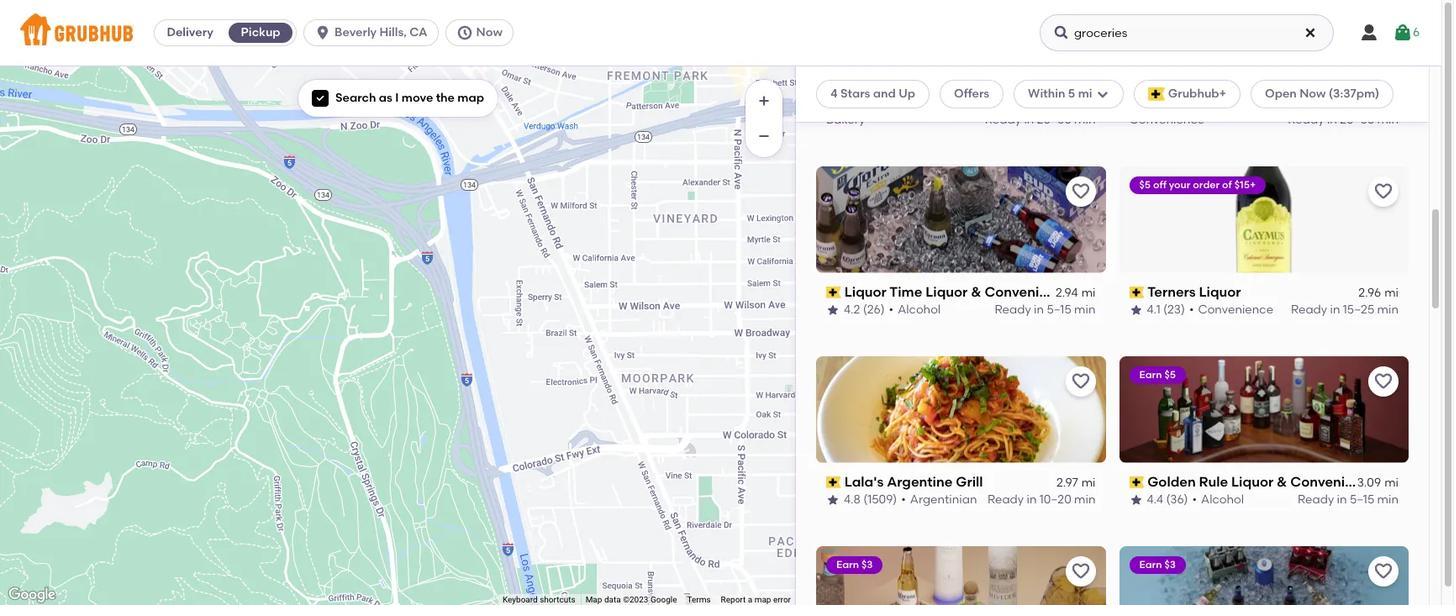 Task type: vqa. For each thing, say whether or not it's contained in the screenshot.
Sugar Shak Daylight Donuts Star icon
no



Task type: describe. For each thing, give the bounding box(es) containing it.
20–30 for beverly hills mercantile and liqour
[[1340, 113, 1375, 127]]

search as i move the map
[[335, 91, 484, 105]]

liquor time liquor & convenience logo image
[[816, 166, 1106, 273]]

6
[[1413, 25, 1420, 39]]

20–30 for g & m
[[1037, 113, 1072, 127]]

subscription pass image for golden rule liquor & convenience
[[1129, 477, 1144, 488]]

alcohol for time
[[898, 303, 941, 317]]

ready in 15–25 min
[[1291, 303, 1399, 317]]

ready for terners liquor
[[1291, 303, 1328, 317]]

5
[[1068, 87, 1075, 101]]

star icon image for terners liquor
[[1129, 304, 1143, 317]]

a
[[748, 595, 753, 605]]

open now (3:37pm)
[[1265, 87, 1380, 101]]

4
[[831, 87, 838, 101]]

svg image up within 5 mi
[[1053, 24, 1070, 41]]

within 5 mi
[[1028, 87, 1093, 101]]

i
[[395, 91, 399, 105]]

5–15 for liquor time liquor & convenience
[[1047, 303, 1072, 317]]

2.82 mi
[[1055, 96, 1096, 110]]

map
[[586, 595, 602, 605]]

liquor right rule
[[1232, 474, 1274, 490]]

• for rule
[[1192, 493, 1197, 507]]

search
[[335, 91, 376, 105]]

ready for beverly hills mercantile and liqour
[[1288, 113, 1324, 127]]

the
[[436, 91, 455, 105]]

up
[[899, 87, 916, 101]]

min for beverly hills mercantile and liqour
[[1378, 113, 1399, 127]]

earn $5
[[1140, 369, 1176, 381]]

within
[[1028, 87, 1066, 101]]

save this restaurant button for ringside liquor & convenience logo
[[1066, 556, 1096, 586]]

grubhub plus flag logo image
[[1148, 88, 1165, 101]]

4.1
[[1147, 303, 1161, 317]]

2.94
[[1056, 286, 1078, 300]]

& for golden rule liquor & convenience
[[1277, 474, 1287, 490]]

4 stars and up
[[831, 87, 916, 101]]

min for terners liquor
[[1378, 303, 1399, 317]]

2 horizontal spatial svg image
[[1359, 23, 1380, 43]]

bakery
[[826, 113, 865, 127]]

2.88
[[1358, 96, 1381, 110]]

subscription pass image for liquor time liquor & convenience
[[826, 287, 841, 298]]

keyboard shortcuts button
[[503, 594, 576, 605]]

in for liquor time liquor & convenience
[[1034, 303, 1044, 317]]

lala's argentine grill logo image
[[816, 356, 1106, 463]]

map data ©2023 google
[[586, 595, 677, 605]]

0 horizontal spatial svg image
[[1096, 88, 1109, 101]]

hills
[[1199, 94, 1227, 110]]

in for golden rule liquor & convenience
[[1337, 493, 1347, 507]]

& for liquor time liquor & convenience
[[971, 284, 981, 300]]

delivery
[[167, 25, 213, 40]]

ready for g & m
[[985, 113, 1021, 127]]

ringside liquor & convenience logo image
[[816, 546, 1106, 605]]

g & m
[[845, 94, 885, 110]]

1 vertical spatial now
[[1300, 87, 1326, 101]]

google image
[[4, 584, 60, 605]]

report
[[721, 595, 746, 605]]

mi for lala's argentine grill
[[1082, 476, 1096, 490]]

earn for m&m market & liquor logo
[[1140, 559, 1162, 570]]

beverly for beverly hills, ca
[[335, 25, 377, 40]]

data
[[604, 595, 621, 605]]

your
[[1169, 179, 1191, 191]]

subscription pass image for g & m
[[826, 97, 841, 109]]

google
[[651, 595, 677, 605]]

save this restaurant image inside button
[[1374, 371, 1394, 391]]

as
[[379, 91, 393, 105]]

1 vertical spatial $5
[[1165, 369, 1176, 381]]

now button
[[445, 19, 520, 46]]

4.1 (23)
[[1147, 303, 1185, 317]]

liquor up the 4.2 (26)
[[845, 284, 887, 300]]

in for beverly hills mercantile and liqour
[[1327, 113, 1337, 127]]

mi for terners liquor
[[1385, 286, 1399, 300]]

of
[[1222, 179, 1232, 191]]

keyboard shortcuts
[[503, 595, 576, 605]]

ready in 5–15 min for liquor time liquor & convenience
[[995, 303, 1096, 317]]

order
[[1193, 179, 1220, 191]]

$15+
[[1235, 179, 1256, 191]]

(36)
[[1166, 493, 1188, 507]]

in for lala's argentine grill
[[1027, 493, 1037, 507]]

2.97
[[1057, 476, 1078, 490]]

star icon image for golden rule liquor & convenience
[[1129, 494, 1143, 507]]

• for argentine
[[901, 493, 906, 507]]

beverly for beverly hills mercantile and liqour
[[1148, 94, 1196, 110]]

3.09 mi
[[1357, 476, 1399, 490]]

terners liquor
[[1148, 284, 1241, 300]]

beverly hills, ca
[[335, 25, 427, 40]]

golden rule liquor & convenience
[[1148, 474, 1378, 490]]

terms link
[[687, 595, 711, 605]]

hills,
[[380, 25, 407, 40]]

• alcohol for time
[[889, 303, 941, 317]]

2.96
[[1359, 286, 1381, 300]]

svg image for now
[[456, 24, 473, 41]]

ready in 20–30 min for g & m
[[985, 113, 1096, 127]]

pickup button
[[225, 19, 296, 46]]

save this restaurant button for golden rule liquor & convenience logo
[[1369, 366, 1399, 396]]

g
[[845, 94, 856, 110]]

grubhub+
[[1168, 87, 1227, 101]]

4.2
[[844, 303, 860, 317]]

liquor up • convenience
[[1199, 284, 1241, 300]]

golden
[[1148, 474, 1196, 490]]

4.4
[[1147, 493, 1163, 507]]

ready for lala's argentine grill
[[988, 493, 1024, 507]]

save this restaurant image for lala's argentine grill
[[1071, 371, 1091, 391]]

save this restaurant button for terners liquor logo
[[1369, 176, 1399, 207]]

ready in 5–15 min for golden rule liquor & convenience
[[1298, 493, 1399, 507]]

earn for ringside liquor & convenience logo
[[836, 559, 859, 570]]

pickup
[[241, 25, 280, 40]]

0 horizontal spatial and
[[873, 87, 896, 101]]

(23)
[[1164, 303, 1185, 317]]

earn for golden rule liquor & convenience logo
[[1140, 369, 1162, 381]]

save this restaurant button for m&m market & liquor logo
[[1369, 556, 1399, 586]]

map region
[[0, 0, 890, 605]]

3.09
[[1357, 476, 1381, 490]]

1 horizontal spatial and
[[1305, 94, 1331, 110]]

rule
[[1199, 474, 1228, 490]]

svg image for 6
[[1393, 23, 1413, 43]]

6 button
[[1393, 18, 1420, 48]]

argentine
[[887, 474, 953, 490]]



Task type: locate. For each thing, give the bounding box(es) containing it.
min down 2.82 mi
[[1074, 113, 1096, 127]]

• convenience
[[1189, 303, 1274, 317]]

alcohol for rule
[[1201, 493, 1244, 507]]

20–30
[[1037, 113, 1072, 127], [1340, 113, 1375, 127]]

1 horizontal spatial 20–30
[[1340, 113, 1375, 127]]

lala's argentine grill
[[845, 474, 983, 490]]

0 horizontal spatial beverly
[[335, 25, 377, 40]]

star icon image left 4.1
[[1129, 304, 1143, 317]]

golden rule liquor & convenience logo image
[[1119, 356, 1409, 463]]

1 vertical spatial beverly
[[1148, 94, 1196, 110]]

• for liquor
[[1189, 303, 1194, 317]]

ready in 5–15 min down 2.94
[[995, 303, 1096, 317]]

1 $3 from the left
[[862, 559, 873, 570]]

save this restaurant button
[[1066, 176, 1096, 207], [1369, 176, 1399, 207], [1066, 366, 1096, 396], [1369, 366, 1399, 396], [1066, 556, 1096, 586], [1369, 556, 1399, 586]]

ready in 20–30 min down within
[[985, 113, 1096, 127]]

now
[[476, 25, 503, 40], [1300, 87, 1326, 101]]

0 horizontal spatial $5
[[1140, 179, 1151, 191]]

subscription pass image for terners liquor
[[1129, 287, 1144, 298]]

subscription pass image left golden
[[1129, 477, 1144, 488]]

svg image right ca
[[456, 24, 473, 41]]

0 horizontal spatial map
[[458, 91, 484, 105]]

save this restaurant image
[[1071, 181, 1091, 202], [1071, 371, 1091, 391], [1374, 371, 1394, 391]]

ready left 15–25
[[1291, 303, 1328, 317]]

• argentinian
[[901, 493, 977, 507]]

mi for liquor time liquor & convenience
[[1082, 286, 1096, 300]]

1 vertical spatial ready in 5–15 min
[[1298, 493, 1399, 507]]

svg image
[[1393, 23, 1413, 43], [314, 24, 331, 41], [456, 24, 473, 41], [1053, 24, 1070, 41], [315, 93, 325, 104]]

0 vertical spatial • alcohol
[[889, 303, 941, 317]]

liqour
[[1334, 94, 1376, 110]]

1 horizontal spatial beverly
[[1148, 94, 1196, 110]]

1 horizontal spatial $3
[[1165, 559, 1176, 570]]

ready for liquor time liquor & convenience
[[995, 303, 1031, 317]]

min down 2.88 mi
[[1378, 113, 1399, 127]]

10–20
[[1040, 493, 1072, 507]]

ready for golden rule liquor & convenience
[[1298, 493, 1334, 507]]

save this restaurant image for save this restaurant button corresponding to terners liquor logo
[[1374, 181, 1394, 202]]

1 horizontal spatial $5
[[1165, 369, 1176, 381]]

now right open
[[1300, 87, 1326, 101]]

map right "a"
[[755, 595, 771, 605]]

min for lala's argentine grill
[[1074, 493, 1096, 507]]

$3
[[862, 559, 873, 570], [1165, 559, 1176, 570]]

earn
[[1140, 369, 1162, 381], [836, 559, 859, 570], [1140, 559, 1162, 570]]

1 ready in 20–30 min from the left
[[985, 113, 1096, 127]]

svg image left 6 button on the top
[[1359, 23, 1380, 43]]

in down liquor time liquor & convenience
[[1034, 303, 1044, 317]]

2.88 mi
[[1358, 96, 1399, 110]]

svg image up open now (3:37pm)
[[1304, 26, 1317, 40]]

0 vertical spatial beverly
[[335, 25, 377, 40]]

svg image for search as i move the map
[[315, 93, 325, 104]]

• alcohol
[[889, 303, 941, 317], [1192, 493, 1244, 507]]

map right the
[[458, 91, 484, 105]]

0 vertical spatial ready in 5–15 min
[[995, 303, 1096, 317]]

• right (36) at the bottom right
[[1192, 493, 1197, 507]]

5–15 for golden rule liquor & convenience
[[1350, 493, 1375, 507]]

ready down liquor time liquor & convenience
[[995, 303, 1031, 317]]

stars
[[841, 87, 870, 101]]

2 horizontal spatial &
[[1277, 474, 1287, 490]]

subscription pass image
[[826, 97, 841, 109], [826, 287, 841, 298], [1129, 287, 1144, 298], [826, 477, 841, 488], [1129, 477, 1144, 488]]

svg image left beverly hills, ca on the top
[[314, 24, 331, 41]]

shortcuts
[[540, 595, 576, 605]]

2 ready in 20–30 min from the left
[[1288, 113, 1399, 127]]

report a map error
[[721, 595, 791, 605]]

terms
[[687, 595, 711, 605]]

earn down 4.4
[[1140, 559, 1162, 570]]

in down within
[[1024, 113, 1034, 127]]

0 vertical spatial $5
[[1140, 179, 1151, 191]]

and left "up" at the top right of the page
[[873, 87, 896, 101]]

1 vertical spatial 5–15
[[1350, 493, 1375, 507]]

subscription pass image
[[1129, 97, 1144, 109]]

off
[[1153, 179, 1167, 191]]

(3:37pm)
[[1329, 87, 1380, 101]]

keyboard
[[503, 595, 538, 605]]

0 horizontal spatial $3
[[862, 559, 873, 570]]

m&m market & liquor logo image
[[1119, 546, 1409, 605]]

& right rule
[[1277, 474, 1287, 490]]

earn $3 for ringside liquor & convenience logo
[[836, 559, 873, 570]]

and
[[873, 87, 896, 101], [1305, 94, 1331, 110]]

• right (26)
[[889, 303, 894, 317]]

0 horizontal spatial &
[[859, 94, 869, 110]]

1 horizontal spatial • alcohol
[[1192, 493, 1244, 507]]

svg image up 2.88 mi
[[1393, 23, 1413, 43]]

mi for beverly hills mercantile and liqour
[[1385, 96, 1399, 110]]

0 horizontal spatial earn $3
[[836, 559, 873, 570]]

2 20–30 from the left
[[1340, 113, 1375, 127]]

now right ca
[[476, 25, 503, 40]]

$3 down 4.4 (36)
[[1165, 559, 1176, 570]]

1 horizontal spatial alcohol
[[1201, 493, 1244, 507]]

earn $3
[[836, 559, 873, 570], [1140, 559, 1176, 570]]

1 horizontal spatial ready in 20–30 min
[[1288, 113, 1399, 127]]

$3 for ringside liquor & convenience logo
[[862, 559, 873, 570]]

proceed 
[[1404, 544, 1454, 558]]

min
[[1074, 113, 1096, 127], [1378, 113, 1399, 127], [1074, 303, 1096, 317], [1378, 303, 1399, 317], [1074, 493, 1096, 507], [1377, 493, 1399, 507]]

earn down 4.1
[[1140, 369, 1162, 381]]

0 horizontal spatial now
[[476, 25, 503, 40]]

$5 down (23)
[[1165, 369, 1176, 381]]

save this restaurant image for ringside liquor & convenience logo's save this restaurant button
[[1071, 561, 1091, 581]]

mi
[[1078, 87, 1093, 101], [1082, 96, 1096, 110], [1385, 96, 1399, 110], [1082, 286, 1096, 300], [1385, 286, 1399, 300], [1082, 476, 1096, 490], [1385, 476, 1399, 490]]

ready in 20–30 min
[[985, 113, 1096, 127], [1288, 113, 1399, 127]]

$3 for m&m market & liquor logo
[[1165, 559, 1176, 570]]

0 vertical spatial map
[[458, 91, 484, 105]]

Search for food, convenience, alcohol... search field
[[1040, 14, 1334, 51]]

ready in 20–30 min down liqour
[[1288, 113, 1399, 127]]

convenience
[[1129, 113, 1205, 127], [985, 284, 1072, 300], [1198, 303, 1274, 317], [1291, 474, 1378, 490]]

©2023
[[623, 595, 649, 605]]

min down the 3.09 mi
[[1377, 493, 1399, 507]]

• alcohol for rule
[[1192, 493, 1244, 507]]

save this restaurant image left "off"
[[1071, 181, 1091, 202]]

0 horizontal spatial ready in 20–30 min
[[985, 113, 1096, 127]]

1 vertical spatial map
[[755, 595, 771, 605]]

grill
[[956, 474, 983, 490]]

svg image
[[1359, 23, 1380, 43], [1304, 26, 1317, 40], [1096, 88, 1109, 101]]

2.82
[[1055, 96, 1078, 110]]

1 20–30 from the left
[[1037, 113, 1072, 127]]

0 horizontal spatial ready in 5–15 min
[[995, 303, 1096, 317]]

ready
[[985, 113, 1021, 127], [1288, 113, 1324, 127], [995, 303, 1031, 317], [1291, 303, 1328, 317], [988, 493, 1024, 507], [1298, 493, 1334, 507]]

min for golden rule liquor & convenience
[[1377, 493, 1399, 507]]

min for g & m
[[1074, 113, 1096, 127]]

0 vertical spatial &
[[859, 94, 869, 110]]

1 vertical spatial • alcohol
[[1192, 493, 1244, 507]]

svg image inside 6 button
[[1393, 23, 1413, 43]]

2.97 mi
[[1057, 476, 1096, 490]]

earn $3 down 4.4
[[1140, 559, 1176, 570]]

•
[[889, 303, 894, 317], [1189, 303, 1194, 317], [901, 493, 906, 507], [1192, 493, 1197, 507]]

ready left 10–20
[[988, 493, 1024, 507]]

plus icon image
[[756, 92, 773, 109]]

beverly hills, ca button
[[304, 19, 445, 46]]

move
[[402, 91, 433, 105]]

ca
[[410, 25, 427, 40]]

20–30 down liqour
[[1340, 113, 1375, 127]]

now inside button
[[476, 25, 503, 40]]

& right time
[[971, 284, 981, 300]]

subscription pass image left g
[[826, 97, 841, 109]]

beverly inside button
[[335, 25, 377, 40]]

ready in 20–30 min for beverly hills mercantile and liqour
[[1288, 113, 1399, 127]]

0 horizontal spatial • alcohol
[[889, 303, 941, 317]]

4.2 (26)
[[844, 303, 885, 317]]

mercantile
[[1230, 94, 1302, 110]]

1 horizontal spatial 5–15
[[1350, 493, 1375, 507]]

save this restaurant image left earn $5
[[1071, 371, 1091, 391]]

save this restaurant image
[[1374, 181, 1394, 202], [1071, 561, 1091, 581], [1374, 561, 1394, 581]]

report a map error link
[[721, 595, 791, 605]]

1 horizontal spatial svg image
[[1304, 26, 1317, 40]]

error
[[773, 595, 791, 605]]

4.4 (36)
[[1147, 493, 1188, 507]]

svg image inside now button
[[456, 24, 473, 41]]

• for time
[[889, 303, 894, 317]]

alcohol down rule
[[1201, 493, 1244, 507]]

1 earn $3 from the left
[[836, 559, 873, 570]]

star icon image for liquor time liquor & convenience
[[826, 304, 840, 317]]

15–25
[[1343, 303, 1375, 317]]

(1509)
[[864, 493, 897, 507]]

star icon image left 4.2
[[826, 304, 840, 317]]

star icon image left 4.8
[[826, 494, 840, 507]]

liquor right time
[[926, 284, 968, 300]]

mi for g & m
[[1082, 96, 1096, 110]]

0 vertical spatial 5–15
[[1047, 303, 1072, 317]]

beverly
[[335, 25, 377, 40], [1148, 94, 1196, 110]]

0 horizontal spatial 5–15
[[1047, 303, 1072, 317]]

and left liqour
[[1305, 94, 1331, 110]]

ready in 10–20 min
[[988, 493, 1096, 507]]

liquor
[[845, 284, 887, 300], [926, 284, 968, 300], [1199, 284, 1241, 300], [1232, 474, 1274, 490]]

earn $3 for m&m market & liquor logo
[[1140, 559, 1176, 570]]

in down open now (3:37pm)
[[1327, 113, 1337, 127]]

alcohol down time
[[898, 303, 941, 317]]

$5
[[1140, 179, 1151, 191], [1165, 369, 1176, 381]]

proceed button
[[1353, 536, 1454, 567]]

subscription pass image left terners
[[1129, 287, 1144, 298]]

2 vertical spatial &
[[1277, 474, 1287, 490]]

2.94 mi
[[1056, 286, 1096, 300]]

ready in 5–15 min
[[995, 303, 1096, 317], [1298, 493, 1399, 507]]

star icon image left 4.4
[[1129, 494, 1143, 507]]

beverly right subscription pass icon
[[1148, 94, 1196, 110]]

liquor time liquor & convenience
[[845, 284, 1072, 300]]

offers
[[954, 87, 990, 101]]

in down golden rule liquor & convenience
[[1337, 493, 1347, 507]]

lala's
[[845, 474, 884, 490]]

• right (23)
[[1189, 303, 1194, 317]]

minus icon image
[[756, 128, 773, 145]]

subscription pass image left lala's
[[826, 477, 841, 488]]

min down 2.97 mi
[[1074, 493, 1096, 507]]

• alcohol down time
[[889, 303, 941, 317]]

in left 15–25
[[1330, 303, 1340, 317]]

& right g
[[859, 94, 869, 110]]

1 horizontal spatial map
[[755, 595, 771, 605]]

$3 down 4.8 (1509)
[[862, 559, 873, 570]]

5–15 down 2.94
[[1047, 303, 1072, 317]]

1 horizontal spatial &
[[971, 284, 981, 300]]

in for g & m
[[1024, 113, 1034, 127]]

min down 2.96 mi
[[1378, 303, 1399, 317]]

svg image for beverly hills, ca
[[314, 24, 331, 41]]

earn down 4.8
[[836, 559, 859, 570]]

• alcohol down rule
[[1192, 493, 1244, 507]]

in left 10–20
[[1027, 493, 1037, 507]]

open
[[1265, 87, 1297, 101]]

1 vertical spatial alcohol
[[1201, 493, 1244, 507]]

terners
[[1148, 284, 1196, 300]]

1 horizontal spatial now
[[1300, 87, 1326, 101]]

1 vertical spatial &
[[971, 284, 981, 300]]

g & m logo image
[[908, 0, 1014, 83]]

5–15 down 3.09
[[1350, 493, 1375, 507]]

ready down open now (3:37pm)
[[1288, 113, 1324, 127]]

1 horizontal spatial earn $3
[[1140, 559, 1176, 570]]

svg image right 2.82 mi
[[1096, 88, 1109, 101]]

min down the 2.94 mi
[[1074, 303, 1096, 317]]

min for liquor time liquor & convenience
[[1074, 303, 1096, 317]]

$5 off your order of $15+
[[1140, 179, 1256, 191]]

4.8 (1509)
[[844, 493, 897, 507]]

subscription pass image for lala's argentine grill
[[826, 477, 841, 488]]

svg image inside the beverly hills, ca button
[[314, 24, 331, 41]]

earn $3 down 4.8
[[836, 559, 873, 570]]

0 vertical spatial now
[[476, 25, 503, 40]]

&
[[859, 94, 869, 110], [971, 284, 981, 300], [1277, 474, 1287, 490]]

subscription pass image left time
[[826, 287, 841, 298]]

4.8
[[844, 493, 861, 507]]

beverly left hills,
[[335, 25, 377, 40]]

map
[[458, 91, 484, 105], [755, 595, 771, 605]]

save this restaurant image for m&m market & liquor logo save this restaurant button
[[1374, 561, 1394, 581]]

20–30 down 2.82
[[1037, 113, 1072, 127]]

argentinian
[[910, 493, 977, 507]]

main navigation navigation
[[0, 0, 1442, 66]]

m
[[873, 94, 885, 110]]

2.96 mi
[[1359, 286, 1399, 300]]

save this restaurant image down 15–25
[[1374, 371, 1394, 391]]

• down lala's argentine grill
[[901, 493, 906, 507]]

mi for golden rule liquor & convenience
[[1385, 476, 1399, 490]]

ready down golden rule liquor & convenience
[[1298, 493, 1334, 507]]

save this restaurant image for liquor time liquor & convenience
[[1071, 181, 1091, 202]]

terners liquor logo image
[[1119, 166, 1409, 273]]

$5 left "off"
[[1140, 179, 1151, 191]]

in for terners liquor
[[1330, 303, 1340, 317]]

star icon image
[[826, 304, 840, 317], [1129, 304, 1143, 317], [826, 494, 840, 507], [1129, 494, 1143, 507]]

time
[[890, 284, 922, 300]]

delivery button
[[155, 19, 225, 46]]

svg image left search on the left of the page
[[315, 93, 325, 104]]

2 earn $3 from the left
[[1140, 559, 1176, 570]]

proceed
[[1404, 544, 1453, 558]]

(26)
[[863, 303, 885, 317]]

ready down offers
[[985, 113, 1021, 127]]

0 horizontal spatial 20–30
[[1037, 113, 1072, 127]]

2 $3 from the left
[[1165, 559, 1176, 570]]

0 vertical spatial alcohol
[[898, 303, 941, 317]]

1 horizontal spatial ready in 5–15 min
[[1298, 493, 1399, 507]]

ready in 5–15 min down 3.09
[[1298, 493, 1399, 507]]

star icon image for lala's argentine grill
[[826, 494, 840, 507]]

0 horizontal spatial alcohol
[[898, 303, 941, 317]]



